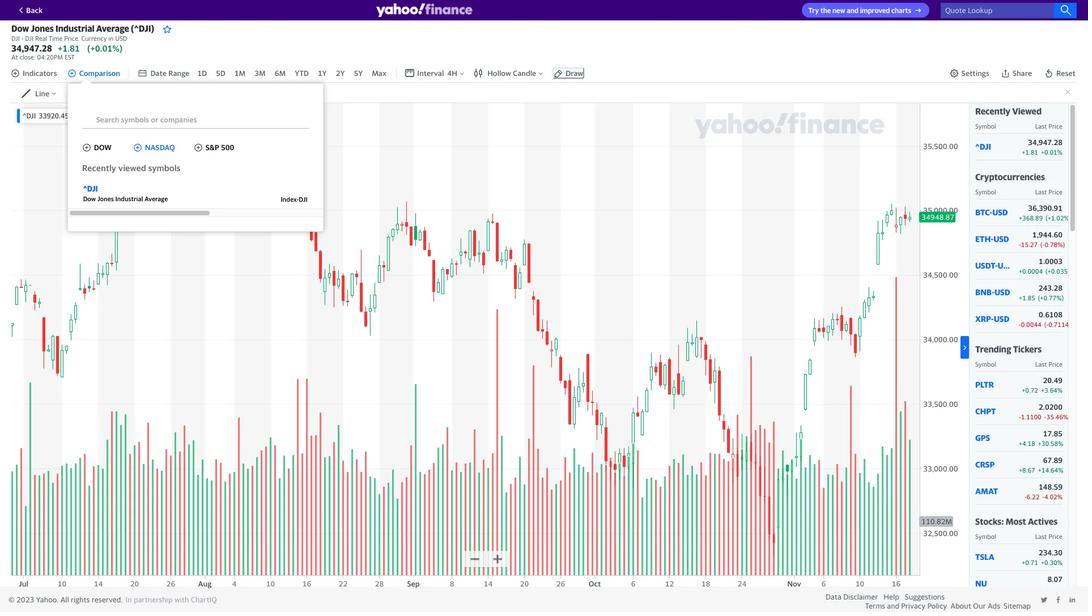 Task type: describe. For each thing, give the bounding box(es) containing it.
recently viewed link
[[976, 106, 1042, 116]]

1m button
[[234, 68, 247, 79]]

234.30
[[1039, 548, 1063, 557]]

Search symbols or companies text field
[[82, 111, 309, 129]]

1 horizontal spatial dji
[[25, 35, 34, 42]]

+8.67
[[1020, 467, 1036, 474]]

1,944.60
[[1033, 230, 1063, 239]]

indicators button
[[11, 69, 57, 78]]

ytd button
[[294, 68, 310, 79]]

2y
[[336, 69, 345, 78]]

(+0.0358%)
[[1046, 267, 1080, 275]]

last for stocks: most actives
[[1036, 533, 1048, 540]]

nu link
[[976, 579, 1014, 589]]

hollow
[[488, 69, 511, 78]]

dow jones industrial average (^dji)
[[11, 23, 154, 33]]

btc-usd
[[976, 208, 1009, 217]]

gps link
[[976, 433, 1014, 443]]

67.89 +8.67 +14.64%
[[1020, 456, 1064, 474]]

partnership
[[134, 595, 173, 605]]

and inside try the new and improved charts button
[[847, 6, 859, 15]]

17.85 +4.18 +30.58%
[[1020, 429, 1064, 447]]

actives
[[1029, 516, 1058, 527]]

reset
[[1057, 69, 1076, 78]]

search image
[[1061, 5, 1072, 16]]

max
[[372, 69, 387, 78]]

symbol for recently viewed
[[976, 122, 997, 130]]

nav element containing date range
[[138, 68, 388, 79]]

date range button
[[138, 69, 190, 78]]

hollow candle button
[[474, 69, 545, 78]]

+1.81 for 34,947.28 +1.81
[[58, 43, 80, 53]]

jones inside ^dji dow jones industrial average
[[97, 195, 114, 203]]

about
[[951, 602, 972, 611]]

+4.18
[[1020, 440, 1036, 447]]

ads
[[988, 602, 1001, 611]]

34,947.28 for 34,947.28 +1.81
[[11, 43, 52, 53]]

most
[[1006, 516, 1027, 527]]

1,944.60 -15.27 (-0.78%)
[[1020, 230, 1066, 248]]

s&p 500 button
[[193, 141, 235, 154]]

(- for xrp-usd
[[1045, 321, 1049, 328]]

+3.64%
[[1042, 387, 1063, 394]]

(^dji)
[[131, 23, 154, 33]]

+30.58%
[[1039, 440, 1064, 447]]

15.27
[[1022, 241, 1038, 248]]

symbol for trending tickers
[[976, 361, 997, 368]]

about our ads link
[[951, 602, 1001, 611]]

average inside ^dji dow jones industrial average
[[145, 195, 168, 203]]

usdt-
[[976, 261, 998, 271]]

max button
[[371, 68, 388, 79]]

new
[[833, 6, 846, 15]]

xrp-usd
[[976, 314, 1010, 324]]

chart toolbar toolbar
[[11, 63, 1077, 232]]

last price for trending tickers
[[1036, 361, 1063, 368]]

usd right in
[[115, 35, 127, 42]]

eth-usd link
[[976, 234, 1014, 244]]

+0.30%
[[1042, 559, 1063, 566]]

5d
[[216, 69, 226, 78]]

(+1.02%)
[[1046, 214, 1072, 222]]

+368.89
[[1020, 214, 1044, 222]]

234.30 +0.71 +0.30%
[[1023, 548, 1063, 566]]

line
[[35, 89, 49, 98]]

- for 2.0200
[[1020, 413, 1022, 421]]

- for 148.59
[[1025, 493, 1027, 501]]

suggestions link
[[906, 593, 945, 602]]

hollow candle
[[488, 69, 537, 78]]

viewed
[[118, 163, 146, 173]]

draw button
[[553, 68, 585, 79]]

interval
[[418, 69, 444, 78]]

0 horizontal spatial jones
[[31, 23, 54, 33]]

data disclaimer link
[[826, 593, 879, 602]]

share button
[[1000, 68, 1034, 79]]

share
[[1013, 69, 1033, 78]]

usd for bnb-
[[995, 288, 1011, 297]]

pltr
[[976, 380, 995, 390]]

recently for recently viewed
[[976, 106, 1011, 116]]

follow on twitter image
[[1041, 597, 1049, 604]]

nasdaq
[[145, 143, 175, 152]]

5y
[[354, 69, 363, 78]]

bnb-usd
[[976, 288, 1011, 297]]

4h
[[448, 69, 458, 78]]

symbols
[[148, 163, 181, 173]]

settings
[[962, 69, 990, 78]]

chartiq
[[191, 595, 217, 605]]

all
[[60, 595, 69, 605]]

privacy
[[902, 602, 926, 611]]

500
[[221, 143, 234, 152]]

usd for xrp-
[[995, 314, 1010, 324]]

6m button
[[274, 68, 287, 79]]

price for recently viewed
[[1049, 122, 1063, 130]]

bnb-
[[976, 288, 995, 297]]

recently for recently viewed symbols
[[82, 163, 116, 173]]

5d button
[[215, 68, 227, 79]]

amat link
[[976, 487, 1014, 496]]

3m button
[[254, 68, 267, 79]]

try the new and improved charts
[[809, 6, 912, 15]]

ytd
[[295, 69, 309, 78]]

help link
[[884, 593, 900, 602]]

right column element
[[970, 103, 1080, 612]]

6m
[[275, 69, 286, 78]]

- for 0.6108
[[1020, 321, 1022, 328]]

trending tickers link
[[976, 344, 1043, 354]]

recently viewed symbols
[[82, 163, 181, 173]]

improved
[[861, 6, 891, 15]]

+0.72
[[1023, 387, 1039, 394]]

s&p 500
[[206, 143, 234, 152]]

follow on linkedin image
[[1070, 597, 1077, 604]]

dji - dji real time price. currency in usd
[[11, 35, 127, 42]]

follow on facebook image
[[1055, 597, 1063, 604]]



Task type: vqa. For each thing, say whether or not it's contained in the screenshot.
Symbol
yes



Task type: locate. For each thing, give the bounding box(es) containing it.
recently down dow at the left top of page
[[82, 163, 116, 173]]

price up 34,947.28 +1.81 +0.01% at the right
[[1049, 122, 1063, 130]]

0 vertical spatial industrial
[[56, 23, 94, 33]]

^dji inside ^dji dow jones industrial average
[[83, 184, 98, 193]]

price for cryptocurrencies
[[1049, 188, 1063, 195]]

+0.01%
[[1042, 148, 1063, 156]]

- up the tickers
[[1020, 321, 1022, 328]]

tickers
[[1014, 344, 1043, 354]]

comparison button
[[67, 69, 120, 78]]

34,947.28 up +0.01%
[[1029, 138, 1063, 147]]

0 horizontal spatial average
[[96, 23, 129, 33]]

last price down actives
[[1036, 533, 1063, 540]]

1 vertical spatial jones
[[97, 195, 114, 203]]

last down viewed
[[1036, 122, 1048, 130]]

67.89
[[1044, 456, 1063, 465]]

4 price from the top
[[1049, 533, 1063, 540]]

jones up real
[[31, 23, 54, 33]]

0 vertical spatial and
[[847, 6, 859, 15]]

2 price from the top
[[1049, 188, 1063, 195]]

(- inside 0.6108 -0.0044 (-0.7114%)
[[1045, 321, 1049, 328]]

0 vertical spatial ^dji
[[23, 112, 36, 120]]

4 last from the top
[[1036, 533, 1048, 540]]

recently inside right column element
[[976, 106, 1011, 116]]

usd for usdt-
[[998, 261, 1014, 271]]

^dji inside right column element
[[976, 142, 992, 152]]

34,947.28 +1.81 +0.01%
[[1023, 138, 1063, 156]]

0 vertical spatial 34,947.28
[[11, 43, 52, 53]]

price for trending tickers
[[1049, 361, 1063, 368]]

1 vertical spatial 17.85
[[1044, 602, 1063, 611]]

0 vertical spatial dow
[[11, 23, 29, 33]]

1 last price from the top
[[1036, 122, 1063, 130]]

Quote Lookup text field
[[941, 3, 1077, 18]]

33920.45
[[39, 112, 69, 120]]

4 last price from the top
[[1036, 533, 1063, 540]]

0 horizontal spatial dow
[[11, 23, 29, 33]]

4.02%
[[1045, 493, 1063, 501]]

usd
[[115, 35, 127, 42], [993, 208, 1009, 217], [994, 234, 1010, 244], [998, 261, 1014, 271], [995, 288, 1011, 297], [995, 314, 1010, 324]]

(- down 1,944.60
[[1041, 241, 1045, 248]]

5y button
[[353, 68, 364, 79]]

symbol for stocks: most actives
[[976, 533, 997, 540]]

20.49
[[1044, 376, 1063, 385]]

- inside the 1,944.60 -15.27 (-0.78%)
[[1020, 241, 1022, 248]]

+1.81 left +0.01%
[[1023, 148, 1039, 156]]

back
[[26, 6, 43, 15]]

1m
[[235, 69, 246, 78]]

data disclaimer help suggestions terms and privacy policy about our ads sitemap
[[826, 593, 1032, 611]]

policy
[[928, 602, 948, 611]]

last down actives
[[1036, 533, 1048, 540]]

recently left viewed
[[976, 106, 1011, 116]]

last price up 36,390.91
[[1036, 188, 1063, 195]]

- right 6.22
[[1043, 493, 1045, 501]]

est
[[65, 53, 75, 61]]

6.22
[[1027, 493, 1040, 501]]

price for stocks: most actives
[[1049, 533, 1063, 540]]

help
[[884, 593, 900, 602]]

jones
[[31, 23, 54, 33], [97, 195, 114, 203]]

4 symbol from the top
[[976, 533, 997, 540]]

xrp-
[[976, 314, 995, 324]]

and right new
[[847, 6, 859, 15]]

0 vertical spatial (-
[[1041, 241, 1045, 248]]

last price for recently viewed
[[1036, 122, 1063, 130]]

price up 36,390.91
[[1049, 188, 1063, 195]]

17.85 for 17.85 +4.18 +30.58%
[[1044, 429, 1063, 438]]

+1.81
[[58, 43, 80, 53], [1023, 148, 1039, 156]]

usd up eth-usd link
[[993, 208, 1009, 217]]

17.85 inside 17.85 +4.18 +30.58%
[[1044, 429, 1063, 438]]

1 horizontal spatial 34,947.28
[[1029, 138, 1063, 147]]

usd for eth-
[[994, 234, 1010, 244]]

dow down the back 'button'
[[11, 23, 29, 33]]

in
[[108, 35, 114, 42]]

1.0003
[[1040, 257, 1063, 266]]

+1.81 inside 34,947.28 +1.81 +0.01%
[[1023, 148, 1039, 156]]

crsp link
[[976, 460, 1014, 470]]

nav element containing dow
[[68, 137, 323, 158]]

data
[[826, 593, 842, 602]]

chpt
[[976, 407, 997, 416]]

^dji for ^dji dow jones industrial average
[[83, 184, 98, 193]]

© 2023 yahoo. all rights reserved. in partnership with chartiq
[[9, 595, 217, 605]]

0 horizontal spatial dji
[[11, 35, 20, 42]]

1 last from the top
[[1036, 122, 1048, 130]]

stocks:
[[976, 516, 1005, 527]]

- right chpt "link"
[[1020, 413, 1022, 421]]

time
[[49, 35, 63, 42]]

2 horizontal spatial dji
[[299, 196, 308, 203]]

17.85 up +30.58%
[[1044, 429, 1063, 438]]

^dji left "33920.45"
[[23, 112, 36, 120]]

34,947.28 down real
[[11, 43, 52, 53]]

0 horizontal spatial and
[[847, 6, 859, 15]]

1 horizontal spatial ^dji
[[83, 184, 98, 193]]

sitemap link
[[1004, 602, 1032, 611]]

symbol up the ^dji link
[[976, 122, 997, 130]]

usd up usdt-usd
[[994, 234, 1010, 244]]

gps
[[976, 433, 991, 443]]

^dji up cryptocurrencies link
[[976, 142, 992, 152]]

0.6108
[[1039, 310, 1063, 319]]

0 horizontal spatial industrial
[[56, 23, 94, 33]]

and right terms link
[[888, 602, 900, 611]]

17.85 for 17.85
[[1044, 602, 1063, 611]]

0 horizontal spatial +1.81
[[58, 43, 80, 53]]

36,390.91 +368.89 (+1.02%)
[[1020, 203, 1072, 222]]

2 vertical spatial ^dji
[[83, 184, 98, 193]]

show more image
[[961, 344, 970, 352]]

- right eth-usd link
[[1020, 241, 1022, 248]]

date
[[150, 69, 167, 78]]

usdt-usd
[[976, 261, 1014, 271]]

usd left +1.85
[[995, 288, 1011, 297]]

line button
[[22, 89, 57, 98]]

3 last price from the top
[[1036, 361, 1063, 368]]

3 price from the top
[[1049, 361, 1063, 368]]

real
[[35, 35, 47, 42]]

1 vertical spatial (-
[[1045, 321, 1049, 328]]

close:
[[20, 53, 36, 61]]

+0.71
[[1023, 559, 1039, 566]]

1 vertical spatial ^dji
[[976, 142, 992, 152]]

2y button
[[335, 68, 346, 79]]

1 vertical spatial average
[[145, 195, 168, 203]]

3 symbol from the top
[[976, 361, 997, 368]]

2 17.85 from the top
[[1044, 602, 1063, 611]]

(+0.01%)
[[87, 43, 123, 53]]

at
[[11, 53, 18, 61]]

^dji down dow "button"
[[83, 184, 98, 193]]

price up the 20.49
[[1049, 361, 1063, 368]]

symbol up the 'btc-' at top
[[976, 188, 997, 195]]

1 vertical spatial dow
[[83, 195, 96, 203]]

xrp-usd link
[[976, 314, 1014, 324]]

(- inside the 1,944.60 -15.27 (-0.78%)
[[1041, 241, 1045, 248]]

34,947.28 for 34,947.28 +1.81 +0.01%
[[1029, 138, 1063, 147]]

(- down 0.6108
[[1045, 321, 1049, 328]]

0 vertical spatial recently
[[976, 106, 1011, 116]]

35.46%
[[1047, 413, 1069, 421]]

2 symbol from the top
[[976, 188, 997, 195]]

- inside 0.6108 -0.0044 (-0.7114%)
[[1020, 321, 1022, 328]]

1 horizontal spatial average
[[145, 195, 168, 203]]

1d
[[198, 69, 207, 78]]

symbol down the trending
[[976, 361, 997, 368]]

last up 36,390.91
[[1036, 188, 1048, 195]]

nav element
[[138, 68, 388, 79], [68, 137, 323, 158]]

usd left +0.0004
[[998, 261, 1014, 271]]

^dji for ^dji
[[976, 142, 992, 152]]

8.07
[[1048, 575, 1063, 584]]

dji inside the chart toolbar toolbar
[[299, 196, 308, 203]]

tsla link
[[976, 552, 1014, 562]]

recently viewed
[[976, 106, 1042, 116]]

3 last from the top
[[1036, 361, 1048, 368]]

0 horizontal spatial 34,947.28
[[11, 43, 52, 53]]

last price up 34,947.28 +1.81 +0.01% at the right
[[1036, 122, 1063, 130]]

1 price from the top
[[1049, 122, 1063, 130]]

industrial down the recently viewed symbols on the top of the page
[[115, 195, 143, 203]]

symbol for cryptocurrencies
[[976, 188, 997, 195]]

yahoo.
[[36, 595, 59, 605]]

last up the 20.49
[[1036, 361, 1048, 368]]

tsla
[[976, 552, 995, 562]]

0 vertical spatial jones
[[31, 23, 54, 33]]

1.1100
[[1022, 413, 1042, 421]]

industrial inside ^dji dow jones industrial average
[[115, 195, 143, 203]]

- up stocks: most actives
[[1025, 493, 1027, 501]]

0 vertical spatial average
[[96, 23, 129, 33]]

2.0200
[[1039, 402, 1063, 412]]

3m
[[255, 69, 266, 78]]

industrial
[[56, 23, 94, 33], [115, 195, 143, 203]]

btc-usd link
[[976, 208, 1014, 217]]

candle
[[513, 69, 537, 78]]

0 horizontal spatial ^dji
[[23, 112, 36, 120]]

industrial up price.
[[56, 23, 94, 33]]

average up in
[[96, 23, 129, 33]]

0 vertical spatial +1.81
[[58, 43, 80, 53]]

usd for btc-
[[993, 208, 1009, 217]]

symbol down stocks:
[[976, 533, 997, 540]]

1 horizontal spatial and
[[888, 602, 900, 611]]

1 vertical spatial industrial
[[115, 195, 143, 203]]

+1.81 down dji - dji real time price. currency in usd
[[58, 43, 80, 53]]

1 vertical spatial recently
[[82, 163, 116, 173]]

+1.85
[[1020, 294, 1036, 302]]

1 vertical spatial and
[[888, 602, 900, 611]]

dow
[[94, 143, 112, 152]]

34,947.28 inside 34,947.28 +1.81 +0.01%
[[1029, 138, 1063, 147]]

1 symbol from the top
[[976, 122, 997, 130]]

1y button
[[317, 68, 328, 79]]

eth-usd
[[976, 234, 1010, 244]]

with
[[175, 595, 189, 605]]

0 vertical spatial 17.85
[[1044, 429, 1063, 438]]

1y
[[318, 69, 327, 78]]

^dji 33920.45
[[23, 112, 69, 120]]

average down the symbols
[[145, 195, 168, 203]]

0 horizontal spatial recently
[[82, 163, 116, 173]]

recently inside the chart toolbar toolbar
[[82, 163, 116, 173]]

- left real
[[21, 35, 24, 42]]

dow inside ^dji dow jones industrial average
[[83, 195, 96, 203]]

interval 4h
[[418, 69, 458, 78]]

usdt-usd link
[[976, 261, 1014, 271]]

^dji for ^dji 33920.45
[[23, 112, 36, 120]]

draw
[[566, 69, 584, 78]]

1 horizontal spatial industrial
[[115, 195, 143, 203]]

1 horizontal spatial recently
[[976, 106, 1011, 116]]

1 horizontal spatial jones
[[97, 195, 114, 203]]

jones down the recently viewed symbols on the top of the page
[[97, 195, 114, 203]]

17.85 down +2.80%
[[1044, 602, 1063, 611]]

2 horizontal spatial ^dji
[[976, 142, 992, 152]]

last price up the 20.49
[[1036, 361, 1063, 368]]

crsp
[[976, 460, 995, 470]]

+1.81 for 34,947.28 +1.81 +0.01%
[[1023, 148, 1039, 156]]

2 last price from the top
[[1036, 188, 1063, 195]]

last for recently viewed
[[1036, 122, 1048, 130]]

dow button
[[81, 141, 113, 154]]

- for 1,944.60
[[1020, 241, 1022, 248]]

1 vertical spatial +1.81
[[1023, 148, 1039, 156]]

last price for cryptocurrencies
[[1036, 188, 1063, 195]]

amat
[[976, 487, 999, 496]]

yahoo finance logo image
[[377, 3, 473, 17]]

stocks: most actives link
[[976, 516, 1058, 527]]

price.
[[64, 35, 80, 42]]

- down 2.0200
[[1045, 413, 1047, 421]]

price up 234.30 at the bottom of page
[[1049, 533, 1063, 540]]

dow down the recently viewed symbols on the top of the page
[[83, 195, 96, 203]]

8.07 +0.22 +2.80%
[[1023, 575, 1063, 593]]

our
[[974, 602, 986, 611]]

36,390.91
[[1029, 203, 1063, 212]]

1 vertical spatial nav element
[[68, 137, 323, 158]]

2 last from the top
[[1036, 188, 1048, 195]]

settings button
[[950, 69, 990, 78]]

1 horizontal spatial dow
[[83, 195, 96, 203]]

(+0.01%) at close:  04:20pm est
[[11, 43, 123, 61]]

0 vertical spatial nav element
[[138, 68, 388, 79]]

20.49 +0.72 +3.64%
[[1023, 376, 1063, 394]]

last for trending tickers
[[1036, 361, 1048, 368]]

1 17.85 from the top
[[1044, 429, 1063, 438]]

and inside data disclaimer help suggestions terms and privacy policy about our ads sitemap
[[888, 602, 900, 611]]

(- for eth-usd
[[1041, 241, 1045, 248]]

- for dji
[[21, 35, 24, 42]]

1 horizontal spatial +1.81
[[1023, 148, 1039, 156]]

1 vertical spatial 34,947.28
[[1029, 138, 1063, 147]]

date range
[[150, 69, 190, 78]]

privacy policy link
[[902, 602, 948, 611]]

usd down bnb-usd link
[[995, 314, 1010, 324]]

last price for stocks: most actives
[[1036, 533, 1063, 540]]

last for cryptocurrencies
[[1036, 188, 1048, 195]]



